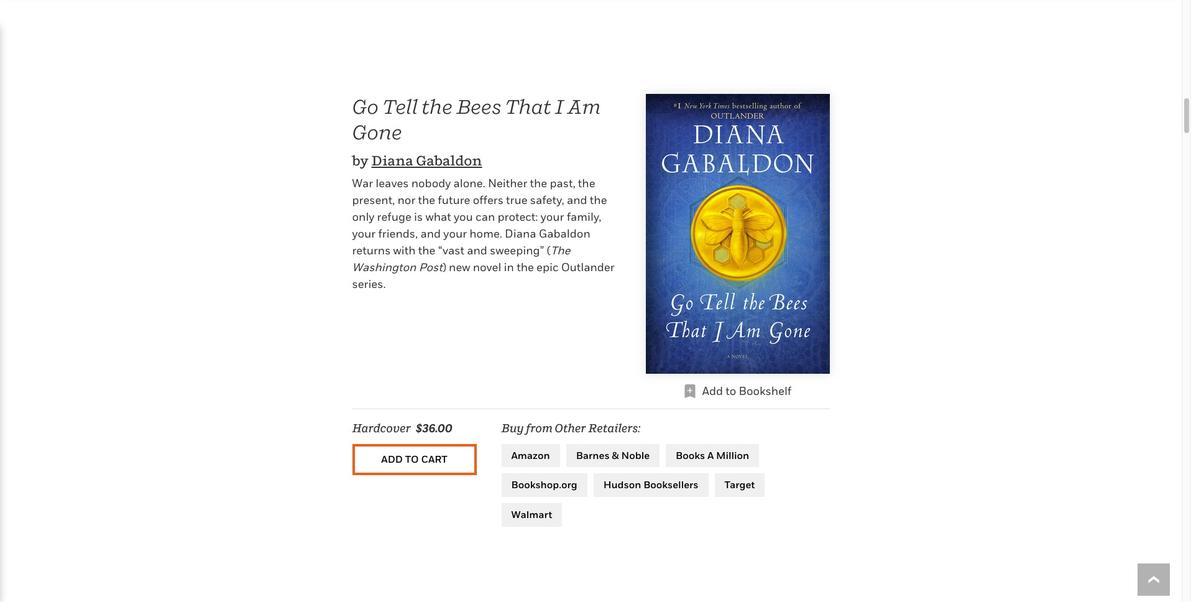 Task type: locate. For each thing, give the bounding box(es) containing it.
and up family,
[[567, 194, 588, 207]]

hardcover
[[352, 422, 411, 435]]

target
[[725, 478, 755, 491]]

the up post
[[418, 244, 436, 257]]

the inside go tell the bees that i am gone
[[422, 94, 453, 118]]

home.
[[470, 227, 502, 240]]

nobody
[[412, 177, 451, 190]]

i
[[555, 94, 564, 118]]

bookshop.org
[[512, 478, 578, 491]]

add to cart
[[381, 453, 448, 465]]

0 horizontal spatial to
[[405, 453, 419, 465]]

1 horizontal spatial gabaldon
[[539, 227, 591, 240]]

that
[[505, 94, 551, 118]]

war leaves nobody alone. neither the past, the present, nor the future offers true safety, and the only refuge is what you can protect: your family, your friends, and your home. diana gabaldon returns with the "vast and sweeping" (
[[352, 177, 607, 257]]

"vast
[[438, 244, 465, 257]]

true
[[506, 194, 528, 207]]

to for bookshelf
[[726, 384, 737, 397]]

other
[[555, 422, 586, 435]]

the washington post
[[352, 244, 571, 274]]

1 vertical spatial to
[[405, 453, 419, 465]]

nor
[[398, 194, 416, 207]]

and down what
[[421, 227, 441, 240]]

outlander
[[561, 261, 615, 274]]

the up 'safety,'
[[530, 177, 547, 190]]

offers
[[473, 194, 504, 207]]

your
[[541, 210, 564, 223], [352, 227, 376, 240], [444, 227, 467, 240]]

bookshelf
[[739, 384, 792, 397]]

your down 'safety,'
[[541, 210, 564, 223]]

to left bookshelf
[[726, 384, 737, 397]]

gone
[[352, 120, 402, 144]]

0 vertical spatial gabaldon
[[416, 152, 482, 169]]

future
[[438, 194, 470, 207]]

0 vertical spatial add
[[703, 384, 723, 397]]

amazon
[[512, 449, 550, 461]]

add
[[703, 384, 723, 397], [381, 453, 403, 465]]

your down only
[[352, 227, 376, 240]]

1 vertical spatial gabaldon
[[539, 227, 591, 240]]

0 horizontal spatial your
[[352, 227, 376, 240]]

add for add to cart
[[381, 453, 403, 465]]

and down home.
[[467, 244, 488, 257]]

past,
[[550, 177, 576, 190]]

add down hardcover $36.00 at the bottom left of page
[[381, 453, 403, 465]]

the up family,
[[590, 194, 607, 207]]

is
[[414, 210, 423, 223]]

to
[[726, 384, 737, 397], [405, 453, 419, 465]]

diana up leaves
[[372, 152, 414, 169]]

1 vertical spatial and
[[421, 227, 441, 240]]

the right tell
[[422, 94, 453, 118]]

walmart link
[[502, 503, 562, 526]]

the right in
[[517, 261, 534, 274]]

diana inside war leaves nobody alone. neither the past, the present, nor the future offers true safety, and the only refuge is what you can protect: your family, your friends, and your home. diana gabaldon returns with the "vast and sweeping" (
[[505, 227, 536, 240]]

novel
[[473, 261, 502, 274]]

gabaldon
[[416, 152, 482, 169], [539, 227, 591, 240]]

add inside button
[[381, 453, 403, 465]]

$36.00
[[416, 422, 453, 435]]

add left bookshelf
[[703, 384, 723, 397]]

gabaldon up nobody at the left top of page
[[416, 152, 482, 169]]

hudson booksellers link
[[594, 474, 709, 497]]

barnes & noble
[[576, 449, 650, 461]]

0 horizontal spatial gabaldon
[[416, 152, 482, 169]]

leaves
[[376, 177, 409, 190]]

your up "vast
[[444, 227, 467, 240]]

1 horizontal spatial and
[[467, 244, 488, 257]]

&
[[612, 449, 619, 461]]

go tell the bees that i am gone
[[352, 94, 601, 144]]

0 vertical spatial diana
[[372, 152, 414, 169]]

a
[[708, 449, 714, 461]]

0 vertical spatial to
[[726, 384, 737, 397]]

booksellers
[[644, 478, 699, 491]]

1 vertical spatial add
[[381, 453, 403, 465]]

1 horizontal spatial to
[[726, 384, 737, 397]]

am
[[568, 94, 601, 118]]

go tell the bees that i am gone book cover picture image
[[646, 94, 830, 374]]

barnes & noble link
[[566, 444, 660, 467]]

hudson booksellers
[[604, 478, 699, 491]]

)
[[443, 261, 446, 274]]

diana
[[372, 152, 414, 169], [505, 227, 536, 240]]

hardcover $36.00
[[352, 422, 453, 435]]

noble
[[622, 449, 650, 461]]

2 vertical spatial and
[[467, 244, 488, 257]]

diana down protect:
[[505, 227, 536, 240]]

the
[[422, 94, 453, 118], [530, 177, 547, 190], [578, 177, 595, 190], [418, 194, 435, 207], [590, 194, 607, 207], [418, 244, 436, 257], [517, 261, 534, 274]]

0 vertical spatial and
[[567, 194, 588, 207]]

1 vertical spatial diana
[[505, 227, 536, 240]]

1 horizontal spatial add
[[703, 384, 723, 397]]

add to bookshelf
[[703, 384, 792, 397]]

what
[[426, 210, 451, 223]]

amazon link
[[502, 444, 560, 467]]

to inside add to cart button
[[405, 453, 419, 465]]

0 horizontal spatial add
[[381, 453, 403, 465]]

1 horizontal spatial diana
[[505, 227, 536, 240]]

gabaldon up the in the top of the page
[[539, 227, 591, 240]]

retailers:
[[589, 422, 641, 435]]

the right past,
[[578, 177, 595, 190]]

(
[[547, 244, 551, 257]]

and
[[567, 194, 588, 207], [421, 227, 441, 240], [467, 244, 488, 257]]

to left cart
[[405, 453, 419, 465]]



Task type: describe. For each thing, give the bounding box(es) containing it.
bees
[[456, 94, 502, 118]]

post
[[419, 261, 443, 274]]

books a million
[[676, 449, 750, 461]]

sweeping"
[[490, 244, 544, 257]]

add to cart button
[[352, 444, 477, 475]]

you
[[454, 210, 473, 223]]

returns
[[352, 244, 391, 257]]

safety,
[[530, 194, 565, 207]]

by
[[352, 152, 369, 169]]

to for cart
[[405, 453, 419, 465]]

) new novel in the epic outlander series.
[[352, 261, 615, 291]]

by diana gabaldon
[[352, 152, 482, 169]]

from
[[526, 422, 553, 435]]

only
[[352, 210, 375, 223]]

the inside ) new novel in the epic outlander series.
[[517, 261, 534, 274]]

books
[[676, 449, 705, 461]]

present,
[[352, 194, 395, 207]]

washington
[[352, 261, 416, 274]]

cart
[[421, 453, 448, 465]]

2 horizontal spatial and
[[567, 194, 588, 207]]

the
[[551, 244, 571, 257]]

buy
[[502, 422, 524, 435]]

0 horizontal spatial diana
[[372, 152, 414, 169]]

barnes
[[576, 449, 610, 461]]

hudson
[[604, 478, 641, 491]]

buy from other retailers:
[[502, 422, 641, 435]]

series.
[[352, 278, 386, 291]]

add for add to bookshelf
[[703, 384, 723, 397]]

million
[[716, 449, 750, 461]]

0 horizontal spatial and
[[421, 227, 441, 240]]

books a million link
[[666, 444, 760, 467]]

bookshop.org link
[[502, 474, 588, 497]]

1 horizontal spatial your
[[444, 227, 467, 240]]

epic
[[537, 261, 559, 274]]

with
[[393, 244, 416, 257]]

family,
[[567, 210, 602, 223]]

neither
[[488, 177, 528, 190]]

the down nobody at the left top of page
[[418, 194, 435, 207]]

war
[[352, 177, 373, 190]]

tell
[[383, 94, 418, 118]]

new
[[449, 261, 470, 274]]

protect:
[[498, 210, 538, 223]]

go tell the bees that i am gone link
[[352, 94, 601, 144]]

in
[[504, 261, 514, 274]]

diana gabaldon link
[[372, 152, 482, 169]]

friends,
[[378, 227, 418, 240]]

alone.
[[454, 177, 486, 190]]

refuge
[[377, 210, 412, 223]]

walmart
[[512, 508, 552, 521]]

can
[[476, 210, 495, 223]]

gabaldon inside war leaves nobody alone. neither the past, the present, nor the future offers true safety, and the only refuge is what you can protect: your family, your friends, and your home. diana gabaldon returns with the "vast and sweeping" (
[[539, 227, 591, 240]]

target link
[[715, 474, 765, 497]]

2 horizontal spatial your
[[541, 210, 564, 223]]

go
[[352, 94, 379, 118]]



Task type: vqa. For each thing, say whether or not it's contained in the screenshot.
Hardcover $36.00
yes



